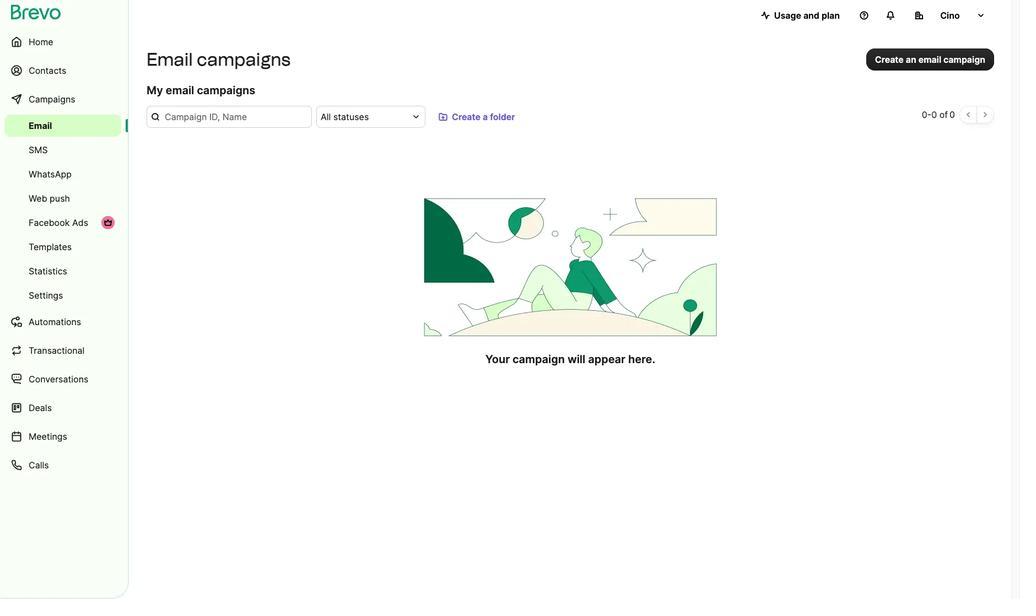 Task type: describe. For each thing, give the bounding box(es) containing it.
email for email
[[29, 120, 52, 131]]

all
[[321, 111, 331, 122]]

facebook ads link
[[4, 212, 121, 234]]

my email campaigns
[[147, 84, 255, 97]]

0 horizontal spatial email
[[166, 84, 194, 97]]

a
[[483, 111, 488, 122]]

1 0 from the left
[[922, 109, 928, 120]]

settings
[[29, 290, 63, 301]]

create an email campaign
[[875, 54, 986, 65]]

facebook ads
[[29, 217, 88, 228]]

your campaign will appear here.
[[486, 353, 656, 366]]

calls
[[29, 460, 49, 471]]

all statuses button
[[316, 106, 426, 128]]

contacts link
[[4, 57, 121, 84]]

create for create a folder
[[452, 111, 481, 122]]

usage and plan button
[[752, 4, 849, 26]]

email inside button
[[919, 54, 942, 65]]

email link
[[4, 115, 121, 137]]

-
[[928, 109, 932, 120]]

empty campaign image
[[417, 198, 724, 336]]

2 0 from the left
[[932, 109, 937, 120]]

email for email campaigns
[[147, 49, 193, 70]]

appear
[[588, 353, 626, 366]]

home link
[[4, 29, 121, 55]]

sms
[[29, 144, 48, 155]]

usage
[[774, 10, 802, 21]]

usage and plan
[[774, 10, 840, 21]]

templates
[[29, 241, 72, 253]]

Campaign ID, Name search field
[[147, 106, 312, 128]]

0 horizontal spatial campaign
[[513, 353, 565, 366]]

ads
[[72, 217, 88, 228]]

push
[[50, 193, 70, 204]]

web push
[[29, 193, 70, 204]]

email campaigns
[[147, 49, 291, 70]]

web
[[29, 193, 47, 204]]

my
[[147, 84, 163, 97]]

0 vertical spatial campaigns
[[197, 49, 291, 70]]

create a folder
[[452, 111, 515, 122]]

left___rvooi image
[[104, 218, 112, 227]]

calls link
[[4, 452, 121, 479]]

deals link
[[4, 395, 121, 421]]

plan
[[822, 10, 840, 21]]

all statuses
[[321, 111, 369, 122]]



Task type: locate. For each thing, give the bounding box(es) containing it.
1 vertical spatial email
[[29, 120, 52, 131]]

campaigns link
[[4, 86, 121, 112]]

sms link
[[4, 139, 121, 161]]

campaigns up "campaign id, name" search field
[[197, 84, 255, 97]]

whatsapp link
[[4, 163, 121, 185]]

campaign inside button
[[944, 54, 986, 65]]

folder
[[490, 111, 515, 122]]

campaign down the cino
[[944, 54, 986, 65]]

email up 'sms' at top
[[29, 120, 52, 131]]

1 vertical spatial email
[[166, 84, 194, 97]]

email up my at the top left of the page
[[147, 49, 193, 70]]

web push link
[[4, 187, 121, 210]]

2 horizontal spatial 0
[[950, 109, 955, 120]]

0 vertical spatial campaign
[[944, 54, 986, 65]]

1 horizontal spatial email
[[919, 54, 942, 65]]

1 vertical spatial campaigns
[[197, 84, 255, 97]]

create left an
[[875, 54, 904, 65]]

statistics link
[[4, 260, 121, 282]]

automations
[[29, 316, 81, 327]]

0 vertical spatial create
[[875, 54, 904, 65]]

email
[[919, 54, 942, 65], [166, 84, 194, 97]]

facebook
[[29, 217, 70, 228]]

0 horizontal spatial 0
[[922, 109, 928, 120]]

create
[[875, 54, 904, 65], [452, 111, 481, 122]]

campaigns
[[197, 49, 291, 70], [197, 84, 255, 97]]

create a folder button
[[430, 106, 524, 128]]

automations link
[[4, 309, 121, 335]]

0 - 0 of 0
[[922, 109, 955, 120]]

transactional link
[[4, 337, 121, 364]]

1 horizontal spatial email
[[147, 49, 193, 70]]

transactional
[[29, 345, 85, 356]]

an
[[906, 54, 917, 65]]

1 horizontal spatial create
[[875, 54, 904, 65]]

campaigns up the my email campaigns
[[197, 49, 291, 70]]

0 horizontal spatial create
[[452, 111, 481, 122]]

campaign left will
[[513, 353, 565, 366]]

create left the a
[[452, 111, 481, 122]]

contacts
[[29, 65, 66, 76]]

of
[[940, 109, 948, 120]]

1 horizontal spatial campaign
[[944, 54, 986, 65]]

email
[[147, 49, 193, 70], [29, 120, 52, 131]]

1 horizontal spatial 0
[[932, 109, 937, 120]]

1 vertical spatial create
[[452, 111, 481, 122]]

0 vertical spatial email
[[147, 49, 193, 70]]

meetings
[[29, 431, 67, 442]]

conversations
[[29, 374, 88, 385]]

will
[[568, 353, 586, 366]]

statuses
[[333, 111, 369, 122]]

templates link
[[4, 236, 121, 258]]

home
[[29, 36, 53, 47]]

create an email campaign button
[[867, 49, 995, 71]]

3 0 from the left
[[950, 109, 955, 120]]

0
[[922, 109, 928, 120], [932, 109, 937, 120], [950, 109, 955, 120]]

email right an
[[919, 54, 942, 65]]

0 vertical spatial email
[[919, 54, 942, 65]]

whatsapp
[[29, 169, 72, 180]]

1 vertical spatial campaign
[[513, 353, 565, 366]]

settings link
[[4, 284, 121, 307]]

and
[[804, 10, 820, 21]]

campaigns
[[29, 94, 75, 105]]

your
[[486, 353, 510, 366]]

campaign
[[944, 54, 986, 65], [513, 353, 565, 366]]

deals
[[29, 402, 52, 413]]

0 horizontal spatial email
[[29, 120, 52, 131]]

create for create an email campaign
[[875, 54, 904, 65]]

here.
[[628, 353, 656, 366]]

statistics
[[29, 266, 67, 277]]

email right my at the top left of the page
[[166, 84, 194, 97]]

cino button
[[906, 4, 995, 26]]

conversations link
[[4, 366, 121, 393]]

meetings link
[[4, 423, 121, 450]]

cino
[[941, 10, 960, 21]]



Task type: vqa. For each thing, say whether or not it's contained in the screenshot.
Marketing activity
no



